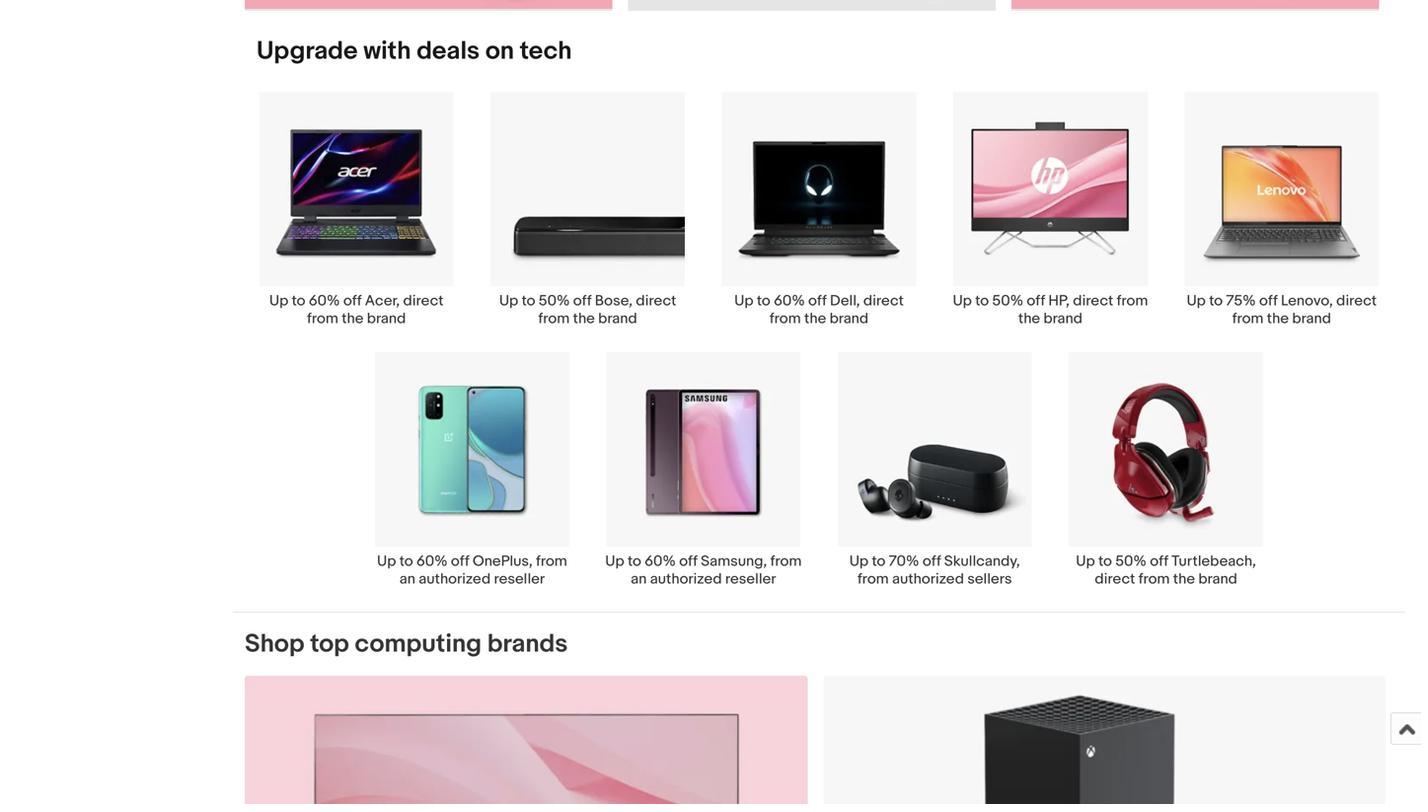 Task type: locate. For each thing, give the bounding box(es) containing it.
to for up to 60% off acer, direct from the brand
[[292, 292, 306, 310]]

authorized inside up to 60% off samsung, from an authorized reseller
[[650, 571, 722, 588]]

list containing up to 60% off acer, direct from the brand
[[233, 91, 1406, 612]]

off inside up to 50% off hp, direct from the brand
[[1027, 292, 1046, 310]]

50% inside up to 50% off hp, direct from the brand
[[993, 292, 1024, 310]]

50% inside up to 50% off bose, direct from the brand
[[539, 292, 570, 310]]

up inside up to 70% off skullcandy, from authorized sellers
[[850, 553, 869, 571]]

an
[[400, 571, 416, 588], [631, 571, 647, 588]]

70%
[[889, 553, 920, 571]]

the inside the up to 75% off lenovo, direct from the brand
[[1267, 310, 1289, 328]]

to inside up to 60% off oneplus, from an authorized reseller
[[400, 553, 413, 571]]

0 horizontal spatial an
[[400, 571, 416, 588]]

up inside up to 50% off hp, direct from the brand
[[953, 292, 972, 310]]

from left 'acer,'
[[307, 310, 338, 328]]

off left 'acer,'
[[343, 292, 362, 310]]

50% for hp,
[[993, 292, 1024, 310]]

1 an from the left
[[400, 571, 416, 588]]

up inside up to 60% off acer, direct from the brand
[[269, 292, 289, 310]]

off inside up to 60% off samsung, from an authorized reseller
[[679, 553, 698, 571]]

off left hp,
[[1027, 292, 1046, 310]]

from inside up to 50% off hp, direct from the brand
[[1117, 292, 1149, 310]]

the inside up to 50% off turtlebeach, direct from the brand
[[1174, 571, 1196, 588]]

none text field the irobot roomba i7 robotic vacuum cleaner against a gray background.
[[628, 0, 996, 10]]

reseller inside up to 60% off oneplus, from an authorized reseller
[[494, 571, 545, 588]]

up to 60% off acer, direct from the brand link
[[241, 91, 472, 328]]

turtlebeach,
[[1172, 553, 1257, 571]]

brand inside up to 50% off bose, direct from the brand
[[598, 310, 637, 328]]

to
[[292, 292, 306, 310], [522, 292, 536, 310], [757, 292, 771, 310], [976, 292, 989, 310], [1210, 292, 1223, 310], [400, 553, 413, 571], [628, 553, 642, 571], [872, 553, 886, 571], [1099, 553, 1113, 571]]

with
[[364, 36, 411, 67]]

to inside up to 60% off acer, direct from the brand
[[292, 292, 306, 310]]

2 horizontal spatial authorized
[[893, 571, 964, 588]]

the
[[342, 310, 364, 328], [573, 310, 595, 328], [805, 310, 827, 328], [1019, 310, 1041, 328], [1267, 310, 1289, 328], [1174, 571, 1196, 588]]

up to 70% off skullcandy, from authorized sellers link
[[819, 352, 1051, 588]]

an up shop top computing brands on the left of page
[[400, 571, 416, 588]]

1 horizontal spatial 50%
[[993, 292, 1024, 310]]

up inside up to 60% off samsung, from an authorized reseller
[[605, 553, 625, 571]]

60% for oneplus,
[[417, 553, 448, 571]]

brand inside up to 60% off dell, direct from the brand
[[830, 310, 869, 328]]

off
[[343, 292, 362, 310], [573, 292, 592, 310], [809, 292, 827, 310], [1027, 292, 1046, 310], [1260, 292, 1278, 310], [451, 553, 469, 571], [679, 553, 698, 571], [923, 553, 941, 571], [1150, 553, 1169, 571]]

off inside up to 60% off dell, direct from the brand
[[809, 292, 827, 310]]

authorized for oneplus,
[[419, 571, 491, 588]]

up inside up to 50% off turtlebeach, direct from the brand
[[1076, 553, 1096, 571]]

60% inside up to 60% off oneplus, from an authorized reseller
[[417, 553, 448, 571]]

from inside up to 70% off skullcandy, from authorized sellers
[[858, 571, 889, 588]]

direct inside up to 50% off turtlebeach, direct from the brand
[[1095, 571, 1136, 588]]

acer,
[[365, 292, 400, 310]]

50% left turtlebeach,
[[1116, 553, 1147, 571]]

off left oneplus,
[[451, 553, 469, 571]]

50%
[[539, 292, 570, 310], [993, 292, 1024, 310], [1116, 553, 1147, 571]]

50% for bose,
[[539, 292, 570, 310]]

off right 75%
[[1260, 292, 1278, 310]]

from right oneplus,
[[536, 553, 567, 571]]

60% inside up to 60% off samsung, from an authorized reseller
[[645, 553, 676, 571]]

up to 60% off dell, direct from the brand link
[[704, 91, 935, 328]]

1 reseller from the left
[[494, 571, 545, 588]]

list
[[233, 91, 1406, 612]]

from for up to 60% off acer, direct from the brand
[[307, 310, 338, 328]]

shop
[[245, 629, 305, 660]]

1 authorized from the left
[[419, 571, 491, 588]]

None text field
[[245, 0, 613, 10], [1012, 0, 1380, 10]]

direct inside up to 50% off bose, direct from the brand
[[636, 292, 677, 310]]

1 horizontal spatial reseller
[[726, 571, 776, 588]]

the inside up to 60% off acer, direct from the brand
[[342, 310, 364, 328]]

skullcandy,
[[945, 553, 1021, 571]]

sellers
[[968, 571, 1012, 588]]

direct
[[403, 292, 444, 310], [636, 292, 677, 310], [864, 292, 904, 310], [1073, 292, 1114, 310], [1337, 292, 1377, 310], [1095, 571, 1136, 588]]

0 horizontal spatial authorized
[[419, 571, 491, 588]]

up inside the up to 75% off lenovo, direct from the brand
[[1187, 292, 1206, 310]]

off for oneplus,
[[451, 553, 469, 571]]

direct for dell,
[[864, 292, 904, 310]]

direct inside up to 50% off hp, direct from the brand
[[1073, 292, 1114, 310]]

brand
[[367, 310, 406, 328], [598, 310, 637, 328], [830, 310, 869, 328], [1044, 310, 1083, 328], [1293, 310, 1332, 328], [1199, 571, 1238, 588]]

off left samsung,
[[679, 553, 698, 571]]

from for up to 50% off turtlebeach, direct from the brand
[[1139, 571, 1170, 588]]

to for up to 50% off bose, direct from the brand
[[522, 292, 536, 310]]

60% left dell,
[[774, 292, 805, 310]]

60% left oneplus,
[[417, 553, 448, 571]]

off inside up to 60% off acer, direct from the brand
[[343, 292, 362, 310]]

to inside up to 50% off bose, direct from the brand
[[522, 292, 536, 310]]

the inside up to 60% off dell, direct from the brand
[[805, 310, 827, 328]]

from left 70%
[[858, 571, 889, 588]]

2 authorized from the left
[[650, 571, 722, 588]]

0 horizontal spatial reseller
[[494, 571, 545, 588]]

to inside the up to 75% off lenovo, direct from the brand
[[1210, 292, 1223, 310]]

up to 50% off turtlebeach, direct from the brand link
[[1051, 352, 1282, 588]]

an inside up to 60% off samsung, from an authorized reseller
[[631, 571, 647, 588]]

off inside up to 60% off oneplus, from an authorized reseller
[[451, 553, 469, 571]]

1 horizontal spatial none text field
[[1012, 0, 1380, 10]]

0 horizontal spatial 50%
[[539, 292, 570, 310]]

1 horizontal spatial authorized
[[650, 571, 722, 588]]

off inside up to 50% off turtlebeach, direct from the brand
[[1150, 553, 1169, 571]]

brand for bose,
[[598, 310, 637, 328]]

from right samsung,
[[771, 553, 802, 571]]

from inside up to 50% off turtlebeach, direct from the brand
[[1139, 571, 1170, 588]]

upgrade
[[257, 36, 358, 67]]

the head of a dyson cyclone v10 animal cordless vacuum against a pink background. image
[[245, 0, 613, 9]]

0 horizontal spatial none text field
[[245, 0, 613, 10]]

2 none text field from the left
[[1012, 0, 1380, 10]]

2 an from the left
[[631, 571, 647, 588]]

off inside up to 70% off skullcandy, from authorized sellers
[[923, 553, 941, 571]]

up inside up to 60% off dell, direct from the brand
[[735, 292, 754, 310]]

1 horizontal spatial an
[[631, 571, 647, 588]]

75%
[[1227, 292, 1256, 310]]

up to 60% off oneplus, from an authorized reseller
[[377, 553, 567, 588]]

up for up to 50% off bose, direct from the brand
[[499, 292, 519, 310]]

up to 60% off samsung, from an authorized reseller link
[[588, 352, 819, 588]]

up inside up to 50% off bose, direct from the brand
[[499, 292, 519, 310]]

up
[[269, 292, 289, 310], [499, 292, 519, 310], [735, 292, 754, 310], [953, 292, 972, 310], [1187, 292, 1206, 310], [377, 553, 396, 571], [605, 553, 625, 571], [850, 553, 869, 571], [1076, 553, 1096, 571]]

the for dell,
[[805, 310, 827, 328]]

brands
[[487, 629, 568, 660]]

the inside up to 50% off bose, direct from the brand
[[573, 310, 595, 328]]

2 reseller from the left
[[726, 571, 776, 588]]

the inside up to 50% off hp, direct from the brand
[[1019, 310, 1041, 328]]

60% for dell,
[[774, 292, 805, 310]]

from inside up to 50% off bose, direct from the brand
[[539, 310, 570, 328]]

off left turtlebeach,
[[1150, 553, 1169, 571]]

off inside up to 50% off bose, direct from the brand
[[573, 292, 592, 310]]

brand for hp,
[[1044, 310, 1083, 328]]

off left dell,
[[809, 292, 827, 310]]

an for up to 60% off samsung, from an authorized reseller
[[631, 571, 647, 588]]

reseller
[[494, 571, 545, 588], [726, 571, 776, 588]]

60% left 'acer,'
[[309, 292, 340, 310]]

brand for dell,
[[830, 310, 869, 328]]

reseller for samsung,
[[726, 571, 776, 588]]

60% inside up to 60% off dell, direct from the brand
[[774, 292, 805, 310]]

to inside up to 50% off hp, direct from the brand
[[976, 292, 989, 310]]

60%
[[309, 292, 340, 310], [774, 292, 805, 310], [417, 553, 448, 571], [645, 553, 676, 571]]

an inside up to 60% off oneplus, from an authorized reseller
[[400, 571, 416, 588]]

from inside up to 60% off dell, direct from the brand
[[770, 310, 801, 328]]

on
[[486, 36, 514, 67]]

from left "bose,"
[[539, 310, 570, 328]]

up inside up to 60% off oneplus, from an authorized reseller
[[377, 553, 396, 571]]

from left turtlebeach,
[[1139, 571, 1170, 588]]

to inside up to 70% off skullcandy, from authorized sellers
[[872, 553, 886, 571]]

up for up to 60% off acer, direct from the brand
[[269, 292, 289, 310]]

brand inside the up to 75% off lenovo, direct from the brand
[[1293, 310, 1332, 328]]

from
[[1117, 292, 1149, 310], [307, 310, 338, 328], [539, 310, 570, 328], [770, 310, 801, 328], [1233, 310, 1264, 328], [536, 553, 567, 571], [771, 553, 802, 571], [858, 571, 889, 588], [1139, 571, 1170, 588]]

off right 70%
[[923, 553, 941, 571]]

brand for turtlebeach,
[[1199, 571, 1238, 588]]

50% left hp,
[[993, 292, 1024, 310]]

from inside the up to 75% off lenovo, direct from the brand
[[1233, 310, 1264, 328]]

direct for turtlebeach,
[[1095, 571, 1136, 588]]

from left lenovo,
[[1233, 310, 1264, 328]]

None text field
[[628, 0, 996, 10], [245, 676, 808, 805], [824, 676, 1387, 805], [245, 676, 808, 805], [824, 676, 1387, 805]]

reseller inside up to 60% off samsung, from an authorized reseller
[[726, 571, 776, 588]]

to for up to 60% off samsung, from an authorized reseller
[[628, 553, 642, 571]]

dell,
[[830, 292, 860, 310]]

3 authorized from the left
[[893, 571, 964, 588]]

an left samsung,
[[631, 571, 647, 588]]

direct inside up to 60% off acer, direct from the brand
[[403, 292, 444, 310]]

from inside up to 60% off acer, direct from the brand
[[307, 310, 338, 328]]

brand inside up to 60% off acer, direct from the brand
[[367, 310, 406, 328]]

to for up to 70% off skullcandy, from authorized sellers
[[872, 553, 886, 571]]

samsung,
[[701, 553, 767, 571]]

up to 50% off hp, direct from the brand link
[[935, 91, 1167, 328]]

up to 70% off skullcandy, from authorized sellers
[[850, 553, 1021, 588]]

2 horizontal spatial 50%
[[1116, 553, 1147, 571]]

from for up to 50% off bose, direct from the brand
[[539, 310, 570, 328]]

60% inside up to 60% off acer, direct from the brand
[[309, 292, 340, 310]]

to inside up to 50% off turtlebeach, direct from the brand
[[1099, 553, 1113, 571]]

off left "bose,"
[[573, 292, 592, 310]]

direct inside up to 60% off dell, direct from the brand
[[864, 292, 904, 310]]

the for hp,
[[1019, 310, 1041, 328]]

from right hp,
[[1117, 292, 1149, 310]]

50% inside up to 50% off turtlebeach, direct from the brand
[[1116, 553, 1147, 571]]

up to 75% off lenovo, direct from the brand
[[1187, 292, 1377, 328]]

50% for turtlebeach,
[[1116, 553, 1147, 571]]

to inside up to 60% off dell, direct from the brand
[[757, 292, 771, 310]]

to inside up to 60% off samsung, from an authorized reseller
[[628, 553, 642, 571]]

the for turtlebeach,
[[1174, 571, 1196, 588]]

up for up to 70% off skullcandy, from authorized sellers
[[850, 553, 869, 571]]

off inside the up to 75% off lenovo, direct from the brand
[[1260, 292, 1278, 310]]

brand inside up to 50% off turtlebeach, direct from the brand
[[1199, 571, 1238, 588]]

brand inside up to 50% off hp, direct from the brand
[[1044, 310, 1083, 328]]

up to 60% off samsung, from an authorized reseller
[[605, 553, 802, 588]]

50% left "bose,"
[[539, 292, 570, 310]]

direct inside the up to 75% off lenovo, direct from the brand
[[1337, 292, 1377, 310]]

1 none text field from the left
[[245, 0, 613, 10]]

60% for acer,
[[309, 292, 340, 310]]

from left dell,
[[770, 310, 801, 328]]

60% left samsung,
[[645, 553, 676, 571]]

up to 60% off dell, direct from the brand
[[735, 292, 904, 328]]

authorized
[[419, 571, 491, 588], [650, 571, 722, 588], [893, 571, 964, 588]]

the roborock s7 maxv robot vacuum and sonic mop against a pink background. image
[[1012, 0, 1380, 9]]

authorized inside up to 60% off oneplus, from an authorized reseller
[[419, 571, 491, 588]]

direct for bose,
[[636, 292, 677, 310]]

to for up to 50% off turtlebeach, direct from the brand
[[1099, 553, 1113, 571]]



Task type: describe. For each thing, give the bounding box(es) containing it.
off for acer,
[[343, 292, 362, 310]]

from inside up to 60% off samsung, from an authorized reseller
[[771, 553, 802, 571]]

the for lenovo,
[[1267, 310, 1289, 328]]

top
[[310, 629, 349, 660]]

authorized for samsung,
[[650, 571, 722, 588]]

the for bose,
[[573, 310, 595, 328]]

up to 60% off oneplus, from an authorized reseller link
[[357, 352, 588, 588]]

none text field the roborock s7 maxv robot vacuum and sonic mop against a pink background.
[[1012, 0, 1380, 10]]

from for up to 50% off hp, direct from the brand
[[1117, 292, 1149, 310]]

up for up to 60% off samsung, from an authorized reseller
[[605, 553, 625, 571]]

brand for lenovo,
[[1293, 310, 1332, 328]]

up to 50% off hp, direct from the brand
[[953, 292, 1149, 328]]

bose,
[[595, 292, 633, 310]]

direct for hp,
[[1073, 292, 1114, 310]]

an for up to 60% off oneplus, from an authorized reseller
[[400, 571, 416, 588]]

oneplus,
[[473, 553, 533, 571]]

off for lenovo,
[[1260, 292, 1278, 310]]

off for dell,
[[809, 292, 827, 310]]

upgrade with deals on tech
[[257, 36, 572, 67]]

from for up to 60% off dell, direct from the brand
[[770, 310, 801, 328]]

up to 60% off acer, direct from the brand
[[269, 292, 444, 328]]

none text field the head of a dyson cyclone v10 animal cordless vacuum against a pink background.
[[245, 0, 613, 10]]

off for samsung,
[[679, 553, 698, 571]]

to for up to 75% off lenovo, direct from the brand
[[1210, 292, 1223, 310]]

to for up to 50% off hp, direct from the brand
[[976, 292, 989, 310]]

up for up to 60% off dell, direct from the brand
[[735, 292, 754, 310]]

off for turtlebeach,
[[1150, 553, 1169, 571]]

up for up to 75% off lenovo, direct from the brand
[[1187, 292, 1206, 310]]

off for skullcandy,
[[923, 553, 941, 571]]

up for up to 50% off hp, direct from the brand
[[953, 292, 972, 310]]

up for up to 50% off turtlebeach, direct from the brand
[[1076, 553, 1096, 571]]

up for up to 60% off oneplus, from an authorized reseller
[[377, 553, 396, 571]]

from for up to 75% off lenovo, direct from the brand
[[1233, 310, 1264, 328]]

direct for lenovo,
[[1337, 292, 1377, 310]]

up to 50% off bose, direct from the brand
[[499, 292, 677, 328]]

up to 50% off bose, direct from the brand link
[[472, 91, 704, 328]]

to for up to 60% off oneplus, from an authorized reseller
[[400, 553, 413, 571]]

authorized inside up to 70% off skullcandy, from authorized sellers
[[893, 571, 964, 588]]

hp,
[[1049, 292, 1070, 310]]

lenovo,
[[1281, 292, 1334, 310]]

from inside up to 60% off oneplus, from an authorized reseller
[[536, 553, 567, 571]]

deals
[[417, 36, 480, 67]]

up to 75% off lenovo, direct from the brand link
[[1167, 91, 1398, 328]]

the for acer,
[[342, 310, 364, 328]]

reseller for oneplus,
[[494, 571, 545, 588]]

to for up to 60% off dell, direct from the brand
[[757, 292, 771, 310]]

off for hp,
[[1027, 292, 1046, 310]]

the irobot roomba i7 robotic vacuum cleaner against a gray background. image
[[628, 0, 996, 9]]

60% for samsung,
[[645, 553, 676, 571]]

up to 50% off turtlebeach, direct from the brand
[[1076, 553, 1257, 588]]

off for bose,
[[573, 292, 592, 310]]

shop top computing brands
[[245, 629, 568, 660]]

direct for acer,
[[403, 292, 444, 310]]

computing
[[355, 629, 482, 660]]

tech
[[520, 36, 572, 67]]

brand for acer,
[[367, 310, 406, 328]]



Task type: vqa. For each thing, say whether or not it's contained in the screenshot.
the Paraguay, at the left of the page
no



